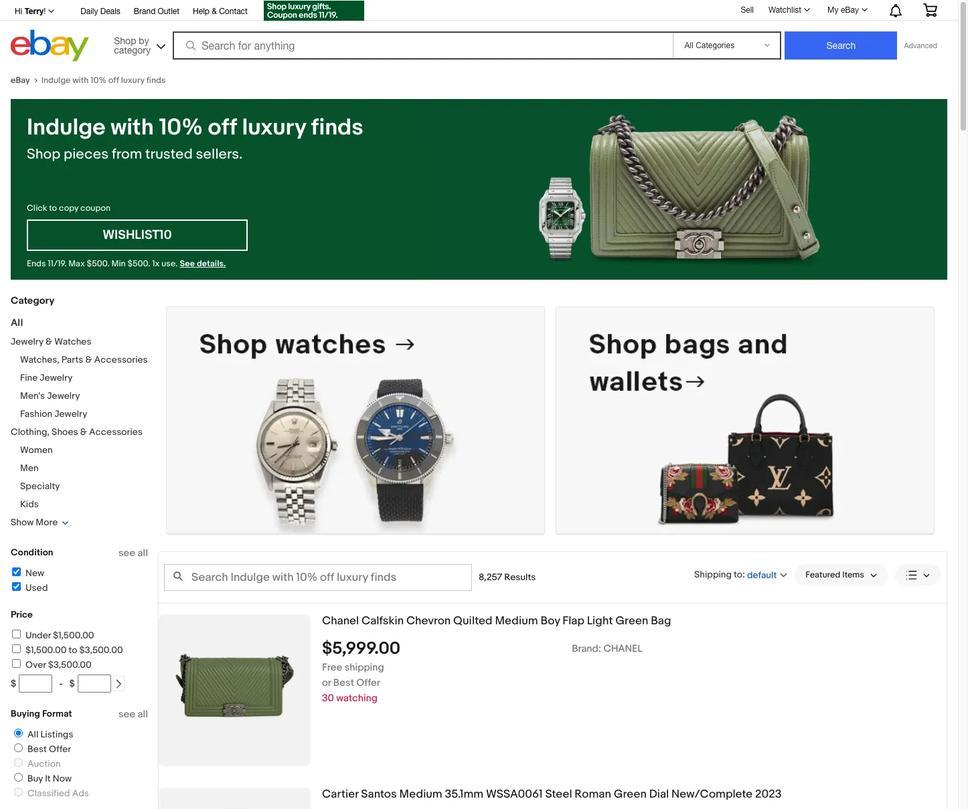 Task type: locate. For each thing, give the bounding box(es) containing it.
0 vertical spatial medium
[[495, 615, 538, 629]]

0 horizontal spatial all
[[11, 317, 23, 330]]

0 vertical spatial see
[[119, 547, 135, 560]]

green left dial
[[614, 789, 647, 802]]

featured
[[806, 570, 841, 581]]

under
[[25, 630, 51, 642]]

cartier santos medium 35.1mm wssa0061 steel roman green dial new/complete 2023 link
[[322, 789, 947, 803]]

0 horizontal spatial offer
[[49, 744, 71, 756]]

green
[[616, 615, 649, 629], [614, 789, 647, 802]]

None text field
[[167, 307, 545, 535]]

0 horizontal spatial luxury
[[121, 75, 145, 86]]

35.1mm
[[445, 789, 484, 802]]

show more
[[11, 517, 58, 529]]

1 vertical spatial 10%
[[159, 114, 203, 142]]

best up auction link
[[27, 744, 47, 756]]

see
[[119, 547, 135, 560], [119, 709, 135, 721]]

$500. left 1x
[[128, 259, 150, 269]]

0 horizontal spatial shop
[[27, 146, 60, 163]]

off up sellers.
[[208, 114, 237, 142]]

to left default
[[734, 569, 743, 581]]

watches image
[[167, 307, 545, 534]]

buying format
[[11, 709, 72, 720]]

shop by category
[[114, 35, 151, 55]]

All Listings radio
[[14, 730, 23, 738]]

help & contact link
[[193, 5, 248, 19]]

help & contact
[[193, 7, 248, 16]]

all
[[11, 317, 23, 330], [27, 730, 38, 741]]

shipping
[[345, 662, 384, 675]]

2 see from the top
[[119, 709, 135, 721]]

1 horizontal spatial shop
[[114, 35, 136, 46]]

1 vertical spatial see
[[119, 709, 135, 721]]

free
[[322, 662, 343, 675]]

Buy It Now radio
[[14, 774, 23, 782]]

$500.
[[87, 259, 110, 269], [128, 259, 150, 269]]

medium right the santos
[[400, 789, 443, 802]]

with for indulge with 10% off luxury finds shop pieces from trusted sellers.
[[111, 114, 154, 142]]

Under $1,500.00 checkbox
[[12, 630, 21, 639]]

see all button for condition
[[119, 547, 148, 560]]

1 $ from the left
[[11, 679, 16, 690]]

used
[[25, 583, 48, 594]]

$3,500.00 up maximum value text field
[[79, 645, 123, 657]]

to inside the shipping to : default
[[734, 569, 743, 581]]

jewelry up clothing, shoes & accessories link
[[54, 409, 87, 420]]

luxury inside "indulge with 10% off luxury finds shop pieces from trusted sellers."
[[242, 114, 306, 142]]

0 horizontal spatial 10%
[[91, 75, 107, 86]]

0 vertical spatial to
[[49, 203, 57, 214]]

1 see from the top
[[119, 547, 135, 560]]

offer inside brand: chanel free shipping or best offer 30 watching
[[357, 677, 380, 690]]

details.
[[197, 259, 226, 269]]

0 vertical spatial all
[[11, 317, 23, 330]]

$500. left min
[[87, 259, 110, 269]]

1 horizontal spatial ebay
[[841, 5, 859, 15]]

2 $500. from the left
[[128, 259, 150, 269]]

0 vertical spatial green
[[616, 615, 649, 629]]

0 horizontal spatial finds
[[146, 75, 166, 86]]

my ebay link
[[821, 2, 874, 18]]

2 horizontal spatial to
[[734, 569, 743, 581]]

2 see all from the top
[[119, 709, 148, 721]]

0 vertical spatial finds
[[146, 75, 166, 86]]

$5,999.00 main content
[[158, 296, 948, 810]]

shop inside "indulge with 10% off luxury finds shop pieces from trusted sellers."
[[27, 146, 60, 163]]

watches
[[54, 336, 91, 348]]

0 horizontal spatial to
[[49, 203, 57, 214]]

click
[[27, 203, 47, 214]]

off for indulge with 10% off luxury finds
[[108, 75, 119, 86]]

fine jewelry link
[[20, 372, 73, 384]]

submit price range image
[[114, 680, 123, 689]]

& right help
[[212, 7, 217, 16]]

or
[[322, 677, 331, 690]]

chevron
[[407, 615, 451, 629]]

offer down listings in the left bottom of the page
[[49, 744, 71, 756]]

$1,500.00 up $1,500.00 to $3,500.00
[[53, 630, 94, 642]]

light
[[587, 615, 613, 629]]

accessories
[[94, 354, 148, 366], [89, 427, 143, 438]]

None submit
[[785, 31, 898, 60]]

with right ebay link
[[73, 75, 89, 86]]

1 horizontal spatial best
[[334, 677, 354, 690]]

1 horizontal spatial $500.
[[128, 259, 150, 269]]

see all button
[[119, 547, 148, 560], [119, 709, 148, 721]]

1 vertical spatial $3,500.00
[[48, 660, 92, 671]]

best right or
[[334, 677, 354, 690]]

$1,500.00
[[53, 630, 94, 642], [25, 645, 67, 657]]

1 horizontal spatial off
[[208, 114, 237, 142]]

items
[[843, 570, 865, 581]]

New checkbox
[[12, 568, 21, 577]]

luxury up sellers.
[[242, 114, 306, 142]]

see for condition
[[119, 547, 135, 560]]

8,257 results
[[479, 572, 536, 584]]

cartier santos medium 35.1mm wssa0061 steel roman green dial new/complete 2023 image
[[159, 808, 311, 810]]

1 vertical spatial off
[[208, 114, 237, 142]]

0 horizontal spatial medium
[[400, 789, 443, 802]]

terry
[[25, 6, 44, 16]]

0 vertical spatial see all
[[119, 547, 148, 560]]

10% for indulge with 10% off luxury finds
[[91, 75, 107, 86]]

1 vertical spatial with
[[111, 114, 154, 142]]

sell
[[741, 5, 754, 14]]

buying
[[11, 709, 40, 720]]

click to copy coupon
[[27, 203, 111, 214]]

1 vertical spatial see all
[[119, 709, 148, 721]]

0 vertical spatial see all button
[[119, 547, 148, 560]]

ads
[[72, 788, 89, 800]]

best inside brand: chanel free shipping or best offer 30 watching
[[334, 677, 354, 690]]

1 vertical spatial ebay
[[11, 75, 30, 86]]

accessories right shoes
[[89, 427, 143, 438]]

0 horizontal spatial $
[[11, 679, 16, 690]]

$ right -
[[69, 679, 75, 690]]

none submit inside shop by category banner
[[785, 31, 898, 60]]

1 vertical spatial see all button
[[119, 709, 148, 721]]

to for :
[[734, 569, 743, 581]]

0 vertical spatial all
[[138, 547, 148, 560]]

1 horizontal spatial luxury
[[242, 114, 306, 142]]

chanel calfskin chevron quilted medium boy flap light green bag image
[[159, 615, 311, 767]]

under $1,500.00
[[25, 630, 94, 642]]

used link
[[10, 583, 48, 594]]

$ down 'over $3,500.00' 'option'
[[11, 679, 16, 690]]

:
[[743, 569, 746, 581]]

hi
[[15, 7, 22, 16]]

to left copy
[[49, 203, 57, 214]]

1 horizontal spatial $
[[69, 679, 75, 690]]

1 vertical spatial to
[[734, 569, 743, 581]]

format
[[42, 709, 72, 720]]

flap
[[563, 615, 585, 629]]

fine
[[20, 372, 38, 384]]

shop
[[114, 35, 136, 46], [27, 146, 60, 163]]

chanel calfskin chevron quilted medium boy flap light green bag
[[322, 615, 672, 629]]

all listings
[[27, 730, 73, 741]]

category
[[11, 295, 55, 307]]

jewelry up men's jewelry link
[[40, 372, 73, 384]]

jewelry
[[11, 336, 43, 348], [40, 372, 73, 384], [47, 391, 80, 402], [54, 409, 87, 420]]

with for indulge with 10% off luxury finds
[[73, 75, 89, 86]]

1 vertical spatial $1,500.00
[[25, 645, 67, 657]]

specialty
[[20, 481, 60, 492]]

0 vertical spatial indulge
[[41, 75, 71, 86]]

see all for buying format
[[119, 709, 148, 721]]

luxury down category
[[121, 75, 145, 86]]

indulge for indulge with 10% off luxury finds
[[41, 75, 71, 86]]

min
[[112, 259, 126, 269]]

1 vertical spatial all
[[138, 709, 148, 721]]

shop by category button
[[108, 30, 168, 59]]

0 vertical spatial accessories
[[94, 354, 148, 366]]

see for buying format
[[119, 709, 135, 721]]

over
[[25, 660, 46, 671]]

your shopping cart image
[[923, 3, 939, 17]]

1 horizontal spatial 10%
[[159, 114, 203, 142]]

10%
[[91, 75, 107, 86], [159, 114, 203, 142]]

1 vertical spatial finds
[[311, 114, 364, 142]]

wishlist10 button
[[27, 220, 248, 251]]

kids
[[20, 499, 39, 510]]

help
[[193, 7, 210, 16]]

0 vertical spatial ebay
[[841, 5, 859, 15]]

0 vertical spatial offer
[[357, 677, 380, 690]]

accessories right parts on the left of page
[[94, 354, 148, 366]]

with inside "indulge with 10% off luxury finds shop pieces from trusted sellers."
[[111, 114, 154, 142]]

Over $3,500.00 checkbox
[[12, 660, 21, 669]]

Search for anything text field
[[175, 33, 671, 58]]

1 vertical spatial medium
[[400, 789, 443, 802]]

bag
[[651, 615, 672, 629]]

1 horizontal spatial offer
[[357, 677, 380, 690]]

0 vertical spatial $1,500.00
[[53, 630, 94, 642]]

offer
[[357, 677, 380, 690], [49, 744, 71, 756]]

$3,500.00 down $1,500.00 to $3,500.00 link
[[48, 660, 92, 671]]

all for all listings
[[27, 730, 38, 741]]

indulge with 10% off luxury finds shop pieces from trusted sellers.
[[27, 114, 364, 163]]

0 horizontal spatial with
[[73, 75, 89, 86]]

0 horizontal spatial best
[[27, 744, 47, 756]]

0 vertical spatial shop
[[114, 35, 136, 46]]

advanced link
[[898, 32, 945, 59]]

shop left 'by'
[[114, 35, 136, 46]]

$1,500.00 up over $3,500.00 "link"
[[25, 645, 67, 657]]

1 horizontal spatial with
[[111, 114, 154, 142]]

trusted
[[145, 146, 193, 163]]

finds
[[146, 75, 166, 86], [311, 114, 364, 142]]

&
[[212, 7, 217, 16], [46, 336, 52, 348], [85, 354, 92, 366], [80, 427, 87, 438]]

0 horizontal spatial off
[[108, 75, 119, 86]]

1 horizontal spatial medium
[[495, 615, 538, 629]]

2 all from the top
[[138, 709, 148, 721]]

daily deals
[[81, 7, 120, 16]]

indulge
[[41, 75, 71, 86], [27, 114, 106, 142]]

1 vertical spatial shop
[[27, 146, 60, 163]]

fashion
[[20, 409, 52, 420]]

off inside "indulge with 10% off luxury finds shop pieces from trusted sellers."
[[208, 114, 237, 142]]

all down category
[[11, 317, 23, 330]]

0 vertical spatial best
[[334, 677, 354, 690]]

Enter your search keyword text field
[[164, 565, 472, 592]]

featured items
[[806, 570, 865, 581]]

2 $ from the left
[[69, 679, 75, 690]]

deals
[[100, 7, 120, 16]]

watchlist
[[769, 5, 802, 15]]

0 horizontal spatial $500.
[[87, 259, 110, 269]]

1 horizontal spatial finds
[[311, 114, 364, 142]]

1 horizontal spatial all
[[27, 730, 38, 741]]

with up from on the top left
[[111, 114, 154, 142]]

1 vertical spatial indulge
[[27, 114, 106, 142]]

all right all listings option
[[27, 730, 38, 741]]

1 vertical spatial luxury
[[242, 114, 306, 142]]

1 vertical spatial best
[[27, 744, 47, 756]]

see all for condition
[[119, 547, 148, 560]]

offer down shipping
[[357, 677, 380, 690]]

off down category
[[108, 75, 119, 86]]

to down under $1,500.00 at the bottom left of page
[[69, 645, 77, 657]]

$1,500.00 to $3,500.00
[[25, 645, 123, 657]]

daily
[[81, 7, 98, 16]]

1 vertical spatial green
[[614, 789, 647, 802]]

over $3,500.00 link
[[10, 660, 92, 671]]

advanced
[[905, 42, 938, 50]]

parts
[[62, 354, 83, 366]]

0 vertical spatial with
[[73, 75, 89, 86]]

0 vertical spatial luxury
[[121, 75, 145, 86]]

green up chanel
[[616, 615, 649, 629]]

!
[[44, 7, 46, 16]]

finds inside "indulge with 10% off luxury finds shop pieces from trusted sellers."
[[311, 114, 364, 142]]

boy
[[541, 615, 560, 629]]

women
[[20, 445, 53, 456]]

10% inside "indulge with 10% off luxury finds shop pieces from trusted sellers."
[[159, 114, 203, 142]]

1 vertical spatial all
[[27, 730, 38, 741]]

1 horizontal spatial to
[[69, 645, 77, 657]]

2 see all button from the top
[[119, 709, 148, 721]]

indulge inside "indulge with 10% off luxury finds shop pieces from trusted sellers."
[[27, 114, 106, 142]]

$3,500.00
[[79, 645, 123, 657], [48, 660, 92, 671]]

2 vertical spatial to
[[69, 645, 77, 657]]

medium left boy
[[495, 615, 538, 629]]

listings
[[41, 730, 73, 741]]

1 see all from the top
[[119, 547, 148, 560]]

1 see all button from the top
[[119, 547, 148, 560]]

shop left pieces
[[27, 146, 60, 163]]

0 vertical spatial 10%
[[91, 75, 107, 86]]

None text field
[[557, 307, 934, 535]]

0 vertical spatial off
[[108, 75, 119, 86]]

1 all from the top
[[138, 547, 148, 560]]

new link
[[10, 568, 44, 579]]



Task type: vqa. For each thing, say whether or not it's contained in the screenshot.
Academy
no



Task type: describe. For each thing, give the bounding box(es) containing it.
watches,
[[20, 354, 59, 366]]

Minimum Value text field
[[19, 675, 52, 693]]

show more button
[[11, 517, 69, 529]]

ends
[[27, 259, 46, 269]]

0 horizontal spatial ebay
[[11, 75, 30, 86]]

& right parts on the left of page
[[85, 354, 92, 366]]

Maximum Value text field
[[78, 675, 111, 693]]

new
[[25, 568, 44, 579]]

best offer
[[27, 744, 71, 756]]

1 $500. from the left
[[87, 259, 110, 269]]

indulge with 10% off luxury finds
[[41, 75, 166, 86]]

$ for minimum value text field
[[11, 679, 16, 690]]

luxury for indulge with 10% off luxury finds
[[121, 75, 145, 86]]

classified ads
[[27, 788, 89, 800]]

specialty link
[[20, 481, 60, 492]]

pieces
[[64, 146, 109, 163]]

shipping to : default
[[695, 569, 777, 581]]

brand
[[134, 7, 156, 16]]

kids link
[[20, 499, 39, 510]]

0 vertical spatial $3,500.00
[[79, 645, 123, 657]]

ebay link
[[11, 75, 41, 86]]

see all button for buying format
[[119, 709, 148, 721]]

jewelry & watches watches, parts & accessories fine jewelry men's jewelry fashion jewelry clothing, shoes & accessories women men specialty kids
[[11, 336, 148, 510]]

30
[[322, 693, 334, 706]]

Classified Ads radio
[[14, 788, 23, 797]]

buy it now link
[[9, 774, 74, 785]]

$5,999.00
[[322, 639, 401, 660]]

1 vertical spatial accessories
[[89, 427, 143, 438]]

best offer link
[[9, 744, 74, 756]]

price
[[11, 610, 33, 621]]

ends 11/19. max $500. min $500. 1x use. see details.
[[27, 259, 226, 269]]

ebay inside 'link'
[[841, 5, 859, 15]]

jewelry up 'watches,'
[[11, 336, 43, 348]]

clothing, shoes & accessories link
[[11, 427, 143, 438]]

account navigation
[[7, 0, 948, 23]]

Used checkbox
[[12, 583, 21, 592]]

chanel
[[604, 643, 643, 656]]

Auction radio
[[14, 759, 23, 768]]

jewelry up fashion jewelry link
[[47, 391, 80, 402]]

brand outlet
[[134, 7, 180, 16]]

$1,500.00 to $3,500.00 checkbox
[[12, 645, 21, 654]]

brand:
[[572, 643, 602, 656]]

Best Offer radio
[[14, 744, 23, 753]]

chanel calfskin chevron quilted medium boy flap light green bag link
[[322, 615, 947, 629]]

santos
[[361, 789, 397, 802]]

contact
[[219, 7, 248, 16]]

daily deals link
[[81, 5, 120, 19]]

my ebay
[[828, 5, 859, 15]]

11/19.
[[48, 259, 67, 269]]

view: list view image
[[906, 569, 931, 583]]

shop by category banner
[[7, 0, 948, 65]]

my
[[828, 5, 839, 15]]

shoes
[[52, 427, 78, 438]]

dial
[[650, 789, 669, 802]]

fashion jewelry link
[[20, 409, 87, 420]]

cartier santos medium 35.1mm wssa0061 steel roman green dial new/complete 2023
[[322, 789, 782, 802]]

copy
[[59, 203, 79, 214]]

sell link
[[735, 5, 760, 14]]

none text field inside $5,999.00 main content
[[557, 307, 934, 535]]

over $3,500.00
[[25, 660, 92, 671]]

men's
[[20, 391, 45, 402]]

& up 'watches,'
[[46, 336, 52, 348]]

calfskin
[[362, 615, 404, 629]]

get the coupon image
[[264, 1, 364, 21]]

default
[[748, 570, 777, 581]]

more
[[36, 517, 58, 529]]

clothing,
[[11, 427, 50, 438]]

to for copy
[[49, 203, 57, 214]]

& inside account navigation
[[212, 7, 217, 16]]

jewelry & watches link
[[11, 336, 91, 348]]

indulge for indulge with 10% off luxury finds shop pieces from trusted sellers.
[[27, 114, 106, 142]]

finds for indulge with 10% off luxury finds shop pieces from trusted sellers.
[[311, 114, 364, 142]]

results
[[505, 572, 536, 584]]

off for indulge with 10% off luxury finds shop pieces from trusted sellers.
[[208, 114, 237, 142]]

shop inside shop by category
[[114, 35, 136, 46]]

& right shoes
[[80, 427, 87, 438]]

men link
[[20, 463, 39, 474]]

by
[[139, 35, 149, 46]]

10% for indulge with 10% off luxury finds shop pieces from trusted sellers.
[[159, 114, 203, 142]]

max
[[69, 259, 85, 269]]

1x
[[152, 259, 160, 269]]

shipping
[[695, 569, 732, 581]]

luxury for indulge with 10% off luxury finds shop pieces from trusted sellers.
[[242, 114, 306, 142]]

$ for maximum value text field
[[69, 679, 75, 690]]

all listings link
[[9, 730, 76, 741]]

classified ads link
[[9, 788, 92, 800]]

under $1,500.00 link
[[10, 630, 94, 642]]

new/complete
[[672, 789, 753, 802]]

featured items button
[[795, 565, 889, 586]]

roman
[[575, 789, 612, 802]]

all for condition
[[138, 547, 148, 560]]

wishlist10
[[103, 228, 172, 243]]

wssa0061
[[486, 789, 543, 802]]

sellers.
[[196, 146, 243, 163]]

watchlist link
[[762, 2, 817, 18]]

all for all
[[11, 317, 23, 330]]

$1,500.00 to $3,500.00 link
[[10, 645, 123, 657]]

chanel
[[322, 615, 359, 629]]

to for $3,500.00
[[69, 645, 77, 657]]

it
[[45, 774, 51, 785]]

1 vertical spatial offer
[[49, 744, 71, 756]]

2023
[[756, 789, 782, 802]]

from
[[112, 146, 142, 163]]

handbags image
[[557, 307, 934, 534]]

condition
[[11, 547, 53, 559]]

category
[[114, 45, 151, 55]]

watches, parts & accessories link
[[20, 354, 148, 366]]

see
[[180, 259, 195, 269]]

brand: chanel free shipping or best offer 30 watching
[[322, 643, 643, 706]]

finds for indulge with 10% off luxury finds
[[146, 75, 166, 86]]

all for buying format
[[138, 709, 148, 721]]



